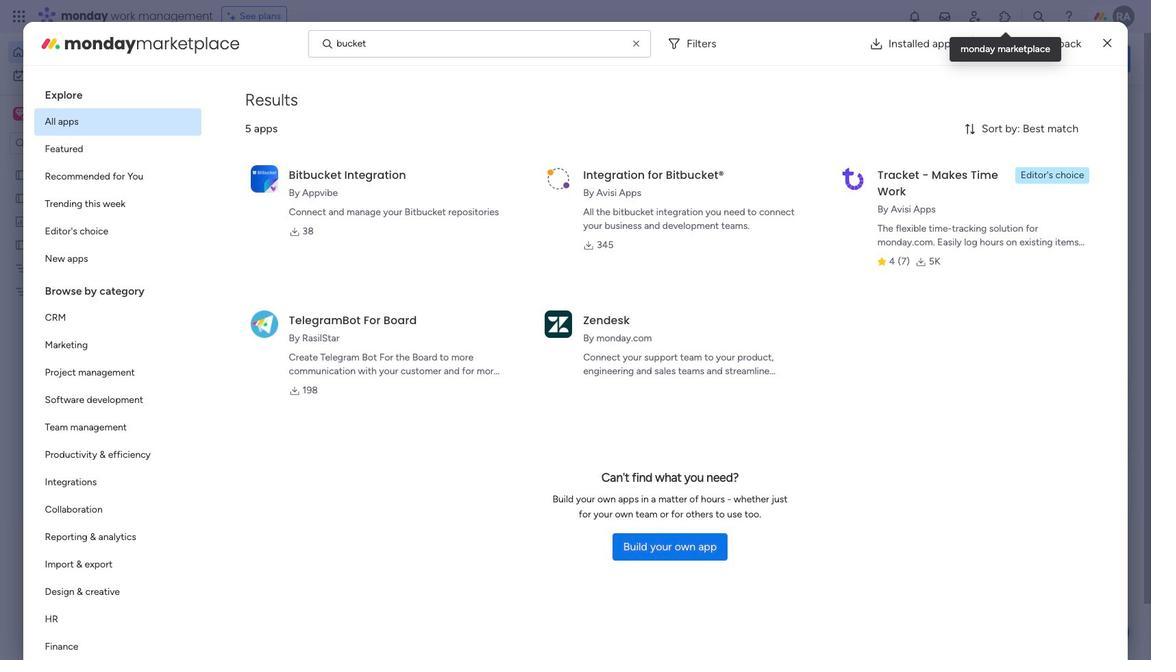 Task type: locate. For each thing, give the bounding box(es) containing it.
2 vertical spatial public board image
[[14, 238, 27, 251]]

2 heading from the top
[[34, 273, 201, 304]]

app logo image
[[251, 165, 278, 192], [545, 165, 573, 192], [840, 165, 867, 192], [251, 310, 278, 338], [545, 310, 573, 338]]

0 vertical spatial public board image
[[14, 168, 27, 181]]

0 vertical spatial heading
[[34, 77, 201, 108]]

1 vertical spatial public board image
[[14, 191, 27, 204]]

Search in workspace field
[[29, 135, 114, 151]]

1 vertical spatial heading
[[34, 273, 201, 304]]

help center element
[[925, 393, 1131, 448]]

update feed image
[[938, 10, 952, 23]]

ruby anderson image
[[1113, 5, 1135, 27]]

getting started element
[[925, 327, 1131, 382]]

templates image image
[[938, 104, 1119, 198]]

monday marketplace image
[[39, 33, 61, 54]]

monday marketplace image
[[999, 10, 1013, 23]]

list box
[[34, 77, 201, 660], [0, 160, 175, 488]]

1 heading from the top
[[34, 77, 201, 108]]

option
[[8, 41, 167, 63], [8, 64, 167, 86], [34, 108, 201, 136], [34, 136, 201, 163], [0, 162, 175, 165], [34, 163, 201, 191], [34, 191, 201, 218], [34, 218, 201, 245], [34, 245, 201, 273], [34, 304, 201, 332], [34, 332, 201, 359], [34, 359, 201, 387], [34, 387, 201, 414], [34, 414, 201, 441], [34, 441, 201, 469], [34, 469, 201, 496], [34, 496, 201, 524], [34, 524, 201, 551], [34, 551, 201, 579], [34, 579, 201, 606], [34, 606, 201, 633], [34, 633, 201, 660]]

contact sales element
[[925, 459, 1131, 514]]

1 public board image from the top
[[14, 168, 27, 181]]

dapulse x slim image
[[1104, 35, 1112, 52]]

workspace image
[[13, 106, 27, 121]]

heading
[[34, 77, 201, 108], [34, 273, 201, 304]]

public board image
[[14, 168, 27, 181], [14, 191, 27, 204], [14, 238, 27, 251]]



Task type: vqa. For each thing, say whether or not it's contained in the screenshot.
option
yes



Task type: describe. For each thing, give the bounding box(es) containing it.
help image
[[1063, 10, 1076, 23]]

v2 user feedback image
[[937, 51, 947, 66]]

workspace image
[[15, 106, 25, 121]]

invite members image
[[969, 10, 982, 23]]

3 public board image from the top
[[14, 238, 27, 251]]

see plans image
[[227, 9, 240, 24]]

notifications image
[[908, 10, 922, 23]]

quick search results list box
[[212, 128, 893, 478]]

select product image
[[12, 10, 26, 23]]

2 public board image from the top
[[14, 191, 27, 204]]

workspace selection element
[[13, 106, 114, 123]]

v2 bolt switch image
[[1043, 51, 1051, 66]]

search everything image
[[1032, 10, 1046, 23]]

public dashboard image
[[14, 215, 27, 228]]



